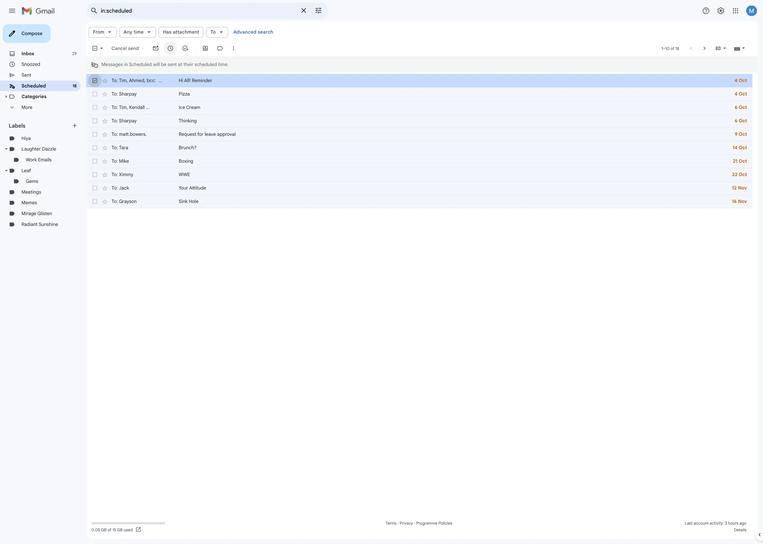 Task type: vqa. For each thing, say whether or not it's contained in the screenshot.
1
yes



Task type: describe. For each thing, give the bounding box(es) containing it.
of
[[746, 51, 750, 57]]

will
[[170, 69, 178, 75]]

wwe link
[[199, 191, 764, 198]]

from button
[[99, 30, 130, 42]]

attitude
[[210, 206, 229, 212]]

to: for pizza
[[124, 101, 131, 108]]

has attachment button
[[177, 30, 226, 42]]

to: ximmy
[[124, 191, 148, 197]]

search
[[287, 32, 304, 39]]

be
[[179, 69, 185, 75]]

tim for kendall
[[132, 116, 141, 123]]

brunch?
[[199, 161, 219, 168]]

to: for thinking
[[124, 131, 131, 138]]

more image
[[256, 50, 264, 58]]

29
[[80, 57, 85, 62]]

1
[[736, 51, 737, 57]]

to
[[234, 32, 240, 39]]

hiya link
[[24, 151, 34, 157]]

snoozed link
[[24, 68, 45, 75]]

has attachment
[[181, 32, 222, 39]]

gems link
[[29, 198, 42, 205]]

move to inbox image
[[225, 50, 232, 58]]

scheduled link
[[24, 92, 51, 99]]

work emails link
[[29, 175, 57, 181]]

memes link
[[24, 222, 41, 229]]

to: mike
[[124, 176, 143, 182]]

hiya
[[24, 151, 34, 157]]

Search mail text field
[[112, 8, 329, 16]]

categories
[[24, 104, 52, 111]]

advanced
[[260, 32, 285, 39]]

your attitude
[[199, 206, 229, 212]]

at
[[198, 69, 203, 75]]

attachment
[[192, 32, 222, 39]]

to: row
[[96, 142, 764, 157]]

to button
[[229, 30, 254, 42]]

any
[[137, 32, 147, 39]]

:
[[172, 86, 173, 93]]

, left bcc
[[160, 86, 162, 93]]

messages
[[113, 69, 137, 75]]

tara
[[132, 161, 143, 168]]

3 row from the top
[[96, 112, 764, 127]]

to: tara
[[124, 161, 143, 168]]

compose
[[24, 34, 47, 41]]

reminder
[[213, 86, 236, 93]]

your
[[199, 206, 209, 212]]

sharpay for thinking
[[132, 131, 152, 138]]

thinking
[[199, 131, 219, 138]]

mike
[[132, 176, 143, 182]]

any time button
[[133, 30, 174, 42]]

ice cream
[[199, 116, 223, 123]]

memes
[[24, 222, 41, 229]]

compose button
[[3, 27, 56, 48]]

cream
[[207, 116, 223, 123]]

0 vertical spatial 18
[[751, 51, 755, 57]]

10
[[740, 51, 745, 57]]

kendall
[[144, 116, 161, 123]]

leaf link
[[24, 186, 35, 193]]

ximmy
[[132, 191, 148, 197]]

dazzle
[[47, 163, 63, 169]]

wwe
[[199, 191, 211, 197]]

meetings
[[24, 210, 46, 217]]

, for kendall
[[141, 116, 142, 123]]

any time
[[137, 32, 160, 39]]

laughter dazzle link
[[24, 163, 63, 169]]

labels heading
[[10, 136, 79, 143]]

to: tim , ahmed , bcc : ...
[[124, 86, 180, 93]]

advanced search button
[[257, 29, 307, 43]]



Task type: locate. For each thing, give the bounding box(es) containing it.
scheduled up categories link
[[24, 92, 51, 99]]

to: for your attitude
[[124, 206, 131, 212]]

jack
[[132, 206, 144, 212]]

to: up the to: tara
[[124, 146, 132, 153]]

advanced search
[[260, 32, 304, 39]]

1 horizontal spatial 18
[[751, 51, 755, 57]]

work emails
[[29, 175, 57, 181]]

to: up to: tim , kendall ...
[[124, 101, 131, 108]]

pizza link
[[199, 101, 764, 108]]

to: left tara
[[124, 161, 131, 168]]

to: sharpay up to: tim , kendall ...
[[124, 101, 152, 108]]

main menu image
[[9, 7, 18, 16]]

...
[[176, 86, 180, 93], [162, 116, 166, 123]]

sent
[[24, 80, 35, 87]]

1 10 of 18
[[736, 51, 755, 57]]

add to tasks image
[[202, 50, 210, 58]]

hi all! reminder
[[199, 86, 236, 93]]

cancel
[[124, 50, 141, 57]]

time.
[[243, 69, 254, 75]]

... right kendall at the top left of the page
[[162, 116, 166, 123]]

7 to: from the top
[[124, 176, 131, 182]]

your attitude link
[[199, 206, 764, 213]]

1 vertical spatial 18
[[81, 93, 85, 98]]

inbox
[[24, 56, 38, 63]]

1 vertical spatial tim
[[132, 116, 141, 123]]

work
[[29, 175, 41, 181]]

5 to: from the top
[[124, 146, 132, 153]]

main content containing to:
[[96, 24, 764, 545]]

gmail image
[[24, 4, 65, 19]]

snooze image
[[186, 50, 193, 58]]

1 to: from the top
[[124, 86, 131, 93]]

0 vertical spatial to: sharpay
[[124, 101, 152, 108]]

cancel send
[[124, 50, 154, 57]]

, for ahmed
[[141, 86, 142, 93]]

boxing
[[199, 176, 215, 182]]

laughter dazzle
[[24, 163, 63, 169]]

hi all! reminder link
[[199, 86, 764, 93]]

to: jack
[[124, 206, 144, 212]]

to: left jack
[[124, 206, 131, 212]]

0 vertical spatial tim
[[132, 86, 141, 93]]

has
[[181, 32, 191, 39]]

send
[[142, 50, 154, 57]]

scheduled right in
[[143, 69, 169, 75]]

1 sharpay from the top
[[132, 101, 152, 108]]

clear search image
[[330, 4, 345, 19]]

sharpay
[[132, 101, 152, 108], [132, 131, 152, 138]]

0 horizontal spatial ...
[[162, 116, 166, 123]]

9 row from the top
[[96, 217, 764, 232]]

scheduled
[[143, 69, 169, 75], [24, 92, 51, 99]]

labels navigation
[[0, 24, 96, 545]]

sharpay up to: tim , kendall ...
[[132, 101, 152, 108]]

ice cream link
[[199, 116, 764, 123]]

to: tim , kendall ...
[[124, 116, 166, 123]]

main content
[[96, 24, 764, 545]]

to: sharpay for pizza
[[124, 101, 152, 108]]

to: sharpay down to: tim , kendall ...
[[124, 131, 152, 138]]

snoozed
[[24, 68, 45, 75]]

to: left kendall at the top left of the page
[[124, 116, 131, 123]]

to: down to: tim , kendall ...
[[124, 131, 131, 138]]

4 to: from the top
[[124, 131, 131, 138]]

messages in scheduled will be sent at their scheduled time.
[[113, 69, 254, 75]]

time
[[149, 32, 160, 39]]

8 to: from the top
[[124, 191, 131, 197]]

0 vertical spatial ...
[[176, 86, 180, 93]]

to: for brunch?
[[124, 161, 131, 168]]

emails
[[42, 175, 57, 181]]

18 right of
[[751, 51, 755, 57]]

1 vertical spatial scheduled
[[24, 92, 51, 99]]

to: down messages in the top of the page
[[124, 86, 131, 93]]

0 vertical spatial sharpay
[[132, 101, 152, 108]]

1 to: sharpay from the top
[[124, 101, 152, 108]]

5 row from the top
[[96, 157, 764, 172]]

None checkbox
[[102, 116, 109, 123], [102, 146, 109, 153], [102, 161, 109, 168], [102, 206, 109, 213], [102, 116, 109, 123], [102, 146, 109, 153], [102, 161, 109, 168], [102, 206, 109, 213]]

1 vertical spatial sharpay
[[132, 131, 152, 138]]

scheduled
[[216, 69, 241, 75]]

tim for ahmed
[[132, 86, 141, 93]]

tim left kendall at the top left of the page
[[132, 116, 141, 123]]

gems
[[29, 198, 42, 205]]

2 to: sharpay from the top
[[124, 131, 152, 138]]

ice
[[199, 116, 206, 123]]

search mail image
[[98, 5, 111, 19]]

7 row from the top
[[96, 187, 764, 202]]

boxing link
[[199, 176, 764, 183]]

to: for wwe
[[124, 191, 131, 197]]

... right :
[[176, 86, 180, 93]]

None checkbox
[[102, 50, 109, 58], [102, 86, 109, 93], [102, 101, 109, 108], [102, 131, 109, 138], [102, 176, 109, 183], [102, 191, 109, 198], [102, 220, 109, 228], [102, 50, 109, 58], [102, 86, 109, 93], [102, 101, 109, 108], [102, 131, 109, 138], [102, 176, 109, 183], [102, 191, 109, 198], [102, 220, 109, 228]]

sent
[[186, 69, 197, 75]]

18 inside labels navigation
[[81, 93, 85, 98]]

from
[[103, 32, 116, 39]]

brunch? link
[[199, 161, 764, 168]]

inbox link
[[24, 56, 38, 63]]

advanced search options image
[[347, 4, 362, 19]]

18
[[751, 51, 755, 57], [81, 93, 85, 98]]

2 sharpay from the top
[[132, 131, 152, 138]]

1 vertical spatial ...
[[162, 116, 166, 123]]

4 row from the top
[[96, 127, 764, 142]]

in
[[138, 69, 142, 75]]

scheduled inside labels navigation
[[24, 92, 51, 99]]

6 row from the top
[[96, 172, 764, 187]]

0 horizontal spatial scheduled
[[24, 92, 51, 99]]

row
[[96, 82, 764, 97], [96, 97, 764, 112], [96, 112, 764, 127], [96, 127, 764, 142], [96, 157, 764, 172], [96, 172, 764, 187], [96, 187, 764, 202], [96, 202, 764, 217], [96, 217, 764, 232]]

labels image
[[241, 50, 249, 58]]

None search field
[[96, 3, 365, 21]]

6 to: from the top
[[124, 161, 131, 168]]

leaf
[[24, 186, 35, 193]]

categories link
[[24, 104, 52, 111]]

1 tim from the top
[[132, 86, 141, 93]]

to: inside to: row
[[124, 146, 132, 153]]

to: for boxing
[[124, 176, 131, 182]]

2 row from the top
[[96, 97, 764, 112]]

,
[[141, 86, 142, 93], [160, 86, 162, 93], [141, 116, 142, 123]]

9 to: from the top
[[124, 206, 131, 212]]

1 vertical spatial to: sharpay
[[124, 131, 152, 138]]

to: sharpay for thinking
[[124, 131, 152, 138]]

sharpay for pizza
[[132, 101, 152, 108]]

hi
[[199, 86, 204, 93]]

1 row from the top
[[96, 82, 764, 97]]

sharpay down to: tim , kendall ...
[[132, 131, 152, 138]]

to: left ximmy
[[124, 191, 131, 197]]

1 horizontal spatial ...
[[176, 86, 180, 93]]

2 to: from the top
[[124, 101, 131, 108]]

to:
[[124, 86, 131, 93], [124, 101, 131, 108], [124, 116, 131, 123], [124, 131, 131, 138], [124, 146, 132, 153], [124, 161, 131, 168], [124, 176, 131, 182], [124, 191, 131, 197], [124, 206, 131, 212]]

sent link
[[24, 80, 35, 87]]

laughter
[[24, 163, 45, 169]]

ahmed
[[144, 86, 160, 93]]

8 row from the top
[[96, 202, 764, 217]]

0 vertical spatial scheduled
[[143, 69, 169, 75]]

tim left the ahmed
[[132, 86, 141, 93]]

, left the ahmed
[[141, 86, 142, 93]]

cancel send button
[[121, 47, 157, 61]]

0 horizontal spatial 18
[[81, 93, 85, 98]]

labels
[[10, 136, 28, 143]]

meetings link
[[24, 210, 46, 217]]

3 to: from the top
[[124, 116, 131, 123]]

to: left mike
[[124, 176, 131, 182]]

to: sharpay
[[124, 101, 152, 108], [124, 131, 152, 138]]

bcc
[[163, 86, 172, 93]]

18 down 29 at the top
[[81, 93, 85, 98]]

their
[[204, 69, 215, 75]]

1 horizontal spatial scheduled
[[143, 69, 169, 75]]

all!
[[205, 86, 212, 93]]

, left kendall at the top left of the page
[[141, 116, 142, 123]]

pizza
[[199, 101, 211, 108]]

2 tim from the top
[[132, 116, 141, 123]]

thinking link
[[199, 131, 764, 138]]



